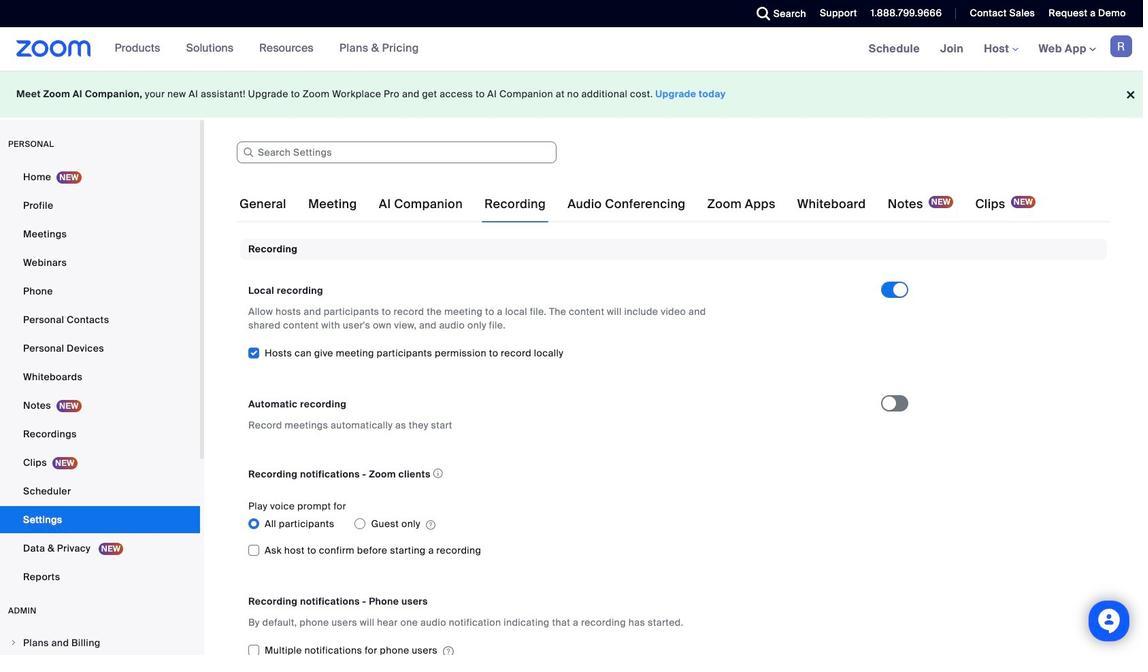 Task type: describe. For each thing, give the bounding box(es) containing it.
learn more about multiple notifications for phone users image
[[443, 646, 454, 655]]

Search Settings text field
[[237, 142, 557, 163]]

meetings navigation
[[859, 27, 1144, 71]]

learn more about guest only image
[[426, 520, 436, 532]]

option group inside recording "element"
[[248, 513, 881, 535]]

personal menu menu
[[0, 163, 200, 592]]

recording element
[[240, 239, 1107, 655]]

info outline image
[[433, 465, 443, 483]]

right image
[[10, 639, 18, 647]]

zoom logo image
[[16, 40, 91, 57]]



Task type: locate. For each thing, give the bounding box(es) containing it.
menu item
[[0, 630, 200, 655]]

application inside recording "element"
[[248, 465, 869, 484]]

footer
[[0, 71, 1144, 118]]

application
[[248, 465, 869, 484]]

banner
[[0, 27, 1144, 71]]

option group
[[248, 513, 881, 535]]

profile picture image
[[1111, 35, 1133, 57]]

tabs of my account settings page tab list
[[237, 185, 1039, 223]]

product information navigation
[[105, 27, 429, 71]]



Task type: vqa. For each thing, say whether or not it's contained in the screenshot.
recording Element
yes



